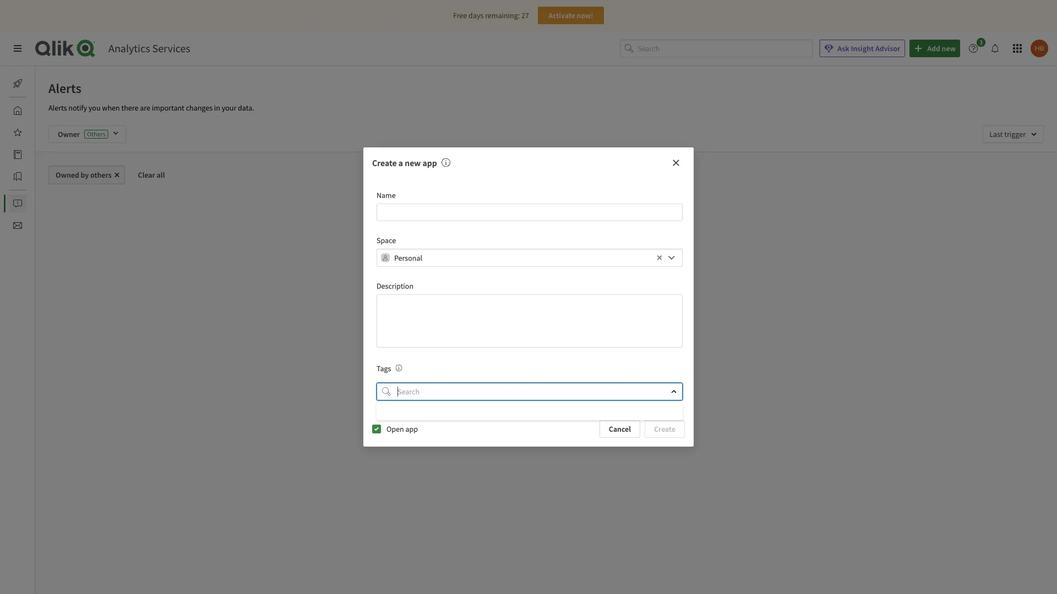 Task type: locate. For each thing, give the bounding box(es) containing it.
1 horizontal spatial app
[[423, 157, 437, 169]]

when
[[102, 103, 120, 113]]

filters region
[[35, 117, 1057, 152]]

searchbar element
[[620, 39, 813, 57]]

data.
[[238, 103, 254, 113]]

advisor
[[875, 43, 900, 53]]

owned by others button
[[48, 166, 125, 184]]

alerts image
[[13, 199, 22, 208]]

search element
[[382, 388, 391, 396]]

app right new
[[423, 157, 437, 169]]

start typing a tag name. select an existing tag or create a new tag by pressing enter or comma. press backspace to remove a tag. image
[[396, 365, 402, 372]]

services
[[152, 42, 190, 55]]

navigation pane element
[[0, 70, 60, 239]]

description
[[377, 281, 414, 291]]

create
[[372, 157, 397, 169], [654, 424, 676, 434]]

app
[[423, 157, 437, 169], [405, 424, 418, 434]]

cancel button
[[599, 421, 640, 438]]

analytics services
[[108, 42, 190, 55]]

app right open
[[405, 424, 418, 434]]

option
[[377, 403, 683, 421]]

now!
[[577, 10, 593, 20]]

create left the a
[[372, 157, 397, 169]]

ask insight advisor button
[[819, 40, 905, 57]]

1 vertical spatial app
[[405, 424, 418, 434]]

2 vertical spatial alerts
[[35, 199, 54, 209]]

alerts up the notify
[[48, 80, 81, 96]]

create a new app dialog
[[363, 148, 694, 447]]

1 vertical spatial create
[[654, 424, 676, 434]]

free days remaining: 27
[[453, 10, 529, 20]]

remaining:
[[485, 10, 520, 20]]

0 vertical spatial app
[[423, 157, 437, 169]]

alerts right alerts image
[[35, 199, 54, 209]]

analytics services element
[[108, 42, 190, 55]]

0 horizontal spatial create
[[372, 157, 397, 169]]

1 horizontal spatial create
[[654, 424, 676, 434]]

alerts left the notify
[[48, 103, 67, 113]]

all
[[157, 170, 165, 180]]

insight
[[851, 43, 874, 53]]

open sidebar menu image
[[13, 44, 22, 53]]

create down close icon
[[654, 424, 676, 434]]

catalog link
[[9, 146, 60, 164]]

alerts
[[48, 80, 81, 96], [48, 103, 67, 113], [35, 199, 54, 209]]

no
[[522, 287, 532, 298]]

found
[[561, 287, 584, 298]]

clear
[[138, 170, 155, 180]]

tags
[[377, 364, 391, 374]]

0 horizontal spatial app
[[405, 424, 418, 434]]

create inside button
[[654, 424, 676, 434]]

activate now! link
[[538, 7, 604, 24]]

ask
[[838, 43, 849, 53]]

days
[[469, 10, 484, 20]]

open app
[[386, 424, 418, 434]]

0 vertical spatial create
[[372, 157, 397, 169]]

new
[[405, 157, 421, 169]]

create button
[[645, 421, 685, 438]]

1 vertical spatial alerts
[[48, 103, 67, 113]]

notify
[[68, 103, 87, 113]]



Task type: describe. For each thing, give the bounding box(es) containing it.
cancel
[[609, 424, 631, 434]]

home link
[[9, 102, 55, 119]]

create a new app
[[372, 157, 437, 169]]

alerts notify you when there are important changes in your data.
[[48, 103, 254, 113]]

space
[[377, 236, 396, 246]]

are
[[140, 103, 150, 113]]

0 vertical spatial alerts
[[48, 80, 81, 96]]

changes
[[186, 103, 213, 113]]

open
[[386, 424, 404, 434]]

a
[[398, 157, 403, 169]]

activate
[[548, 10, 575, 20]]

27
[[521, 10, 529, 20]]

owned
[[56, 170, 79, 180]]

favorites image
[[13, 128, 22, 137]]

catalog
[[35, 150, 60, 160]]

alerts inside navigation pane "element"
[[35, 199, 54, 209]]

name
[[377, 191, 396, 200]]

your
[[222, 103, 236, 113]]

create for create
[[654, 424, 676, 434]]

home
[[35, 106, 55, 116]]

by
[[81, 170, 89, 180]]

search image
[[382, 388, 391, 396]]

last trigger image
[[982, 126, 1044, 143]]

subscriptions image
[[13, 221, 22, 230]]

Search text field
[[395, 383, 661, 401]]

Name text field
[[377, 204, 683, 221]]

close image
[[671, 389, 677, 395]]

results
[[534, 287, 560, 298]]

activate now!
[[548, 10, 593, 20]]

start typing a tag name. select an existing tag or create a new tag by pressing enter or comma. press backspace to remove a tag. tooltip
[[391, 364, 402, 374]]

collections image
[[13, 172, 22, 181]]

Search text field
[[638, 39, 813, 57]]

free
[[453, 10, 467, 20]]

there
[[121, 103, 138, 113]]

Description text field
[[377, 294, 683, 348]]

analytics
[[108, 42, 150, 55]]

clear all button
[[129, 166, 174, 184]]

alerts link
[[9, 195, 54, 213]]

Space text field
[[394, 249, 654, 267]]

important
[[152, 103, 184, 113]]

clear all
[[138, 170, 165, 180]]

you
[[89, 103, 101, 113]]

owned by others
[[56, 170, 112, 180]]

others
[[90, 170, 112, 180]]

no results found
[[522, 287, 584, 298]]

create for create a new app
[[372, 157, 397, 169]]

in
[[214, 103, 220, 113]]

ask insight advisor
[[838, 43, 900, 53]]



Task type: vqa. For each thing, say whether or not it's contained in the screenshot.
Last
no



